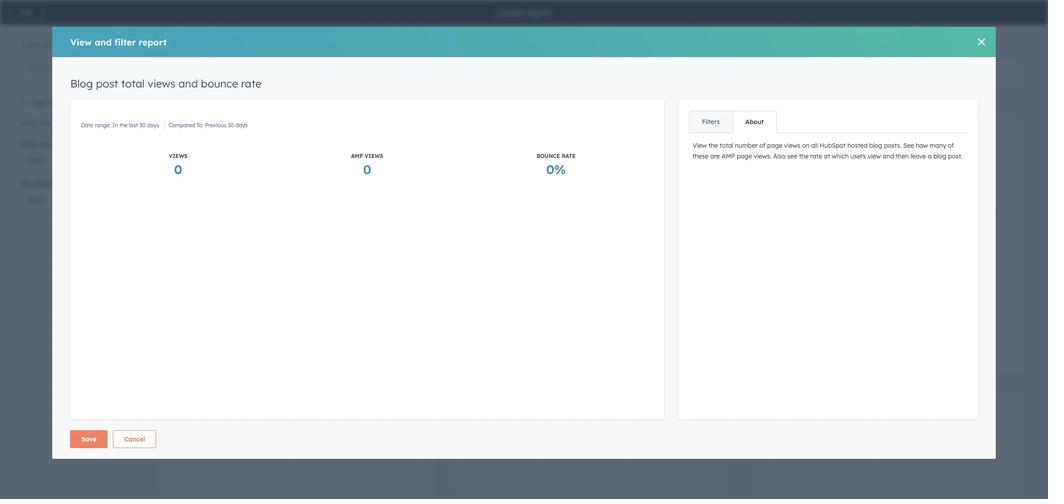 Task type: describe. For each thing, give the bounding box(es) containing it.
1 a from the left
[[358, 152, 362, 161]]

the inside how many views do all my hubspot blogs have? how many leave the page?
[[691, 152, 702, 161]]

most down contacts most recently created by source
[[886, 426, 903, 435]]

1 horizontal spatial many
[[650, 152, 669, 161]]

filters
[[702, 118, 720, 126]]

these
[[693, 152, 709, 160]]

bounce
[[201, 77, 238, 90]]

from for scratch
[[222, 40, 243, 51]]

by inside option
[[275, 407, 286, 418]]

of down contacts most recently created by source
[[864, 426, 871, 435]]

form?
[[364, 152, 384, 161]]

report inside page section element
[[526, 7, 552, 18]]

views?
[[895, 152, 917, 161]]

1 horizontal spatial sources
[[837, 426, 862, 435]]

2 30 from the left
[[228, 122, 234, 129]]

contacts for contacts most recently created by source
[[764, 407, 803, 418]]

filter templates
[[31, 99, 81, 107]]

select for visualization
[[26, 196, 47, 204]]

blog posts by most total views
[[764, 133, 901, 144]]

amp for amp views
[[634, 235, 646, 242]]

blog for blog post total views and bounce rate
[[70, 77, 93, 90]]

contact created totals by first conversion
[[173, 407, 359, 418]]

report inside checkbox
[[221, 68, 241, 77]]

contacts?
[[961, 426, 994, 435]]

create report
[[496, 7, 552, 18]]

0 horizontal spatial sources
[[38, 141, 62, 149]]

which
[[832, 152, 849, 160]]

results
[[54, 41, 73, 49]]

cancel
[[124, 435, 145, 443]]

amp inside view the total number of page views on all hubspot hosted blog posts. see how many of these are amp page views. also see the rate at which users view and then leave a blog post.
[[722, 152, 735, 160]]

source
[[920, 407, 950, 418]]

activity of recently created contacts
[[173, 133, 335, 144]]

Contact totals with time comparison checkbox
[[450, 389, 731, 499]]

bounce rate 0%
[[537, 153, 576, 177]]

with
[[534, 407, 553, 418]]

first
[[289, 407, 307, 418]]

rate inside view the total number of page views on all hubspot hosted blog posts. see how many of these are amp page views. also see the rate at which users view and then leave a blog post.
[[810, 152, 822, 160]]

how many views do all my hubspot blogs have? how many leave the page?
[[468, 152, 702, 172]]

leave inside how many views do all my hubspot blogs have? how many leave the page?
[[671, 152, 689, 161]]

submitted
[[322, 152, 356, 161]]

total for bounce
[[121, 77, 145, 90]]

new
[[177, 68, 192, 77]]

page section element
[[0, 0, 1048, 25]]

0 horizontal spatial many
[[485, 152, 504, 161]]

0 vertical spatial posts
[[787, 133, 811, 144]]

2 days from the left
[[235, 122, 248, 129]]

what
[[764, 426, 782, 435]]

dialog containing 0
[[52, 27, 996, 459]]

about link
[[732, 111, 776, 133]]

in
[[112, 122, 118, 129]]

data
[[21, 141, 37, 149]]

post.
[[948, 152, 963, 160]]

how
[[916, 142, 928, 150]]

0 horizontal spatial blog
[[786, 152, 801, 161]]

0 horizontal spatial and
[[95, 36, 112, 48]]

create reports from templates
[[154, 95, 291, 106]]

contacts for contacts
[[179, 173, 202, 179]]

1 days from the left
[[147, 122, 159, 129]]

blog for blog posts by most total views
[[764, 133, 784, 144]]

all inside how many views do all my hubspot blogs have? how many leave the page?
[[538, 152, 545, 161]]

exit link
[[9, 4, 43, 21]]

from for templates
[[222, 95, 243, 106]]

close image
[[978, 38, 985, 46]]

hosted
[[848, 142, 868, 150]]

filter
[[114, 36, 136, 48]]

original
[[810, 426, 835, 435]]

contacts most recently created by source
[[764, 407, 950, 418]]

posts.
[[884, 142, 902, 150]]

compared
[[169, 122, 195, 129]]

create for create reports from templates
[[154, 95, 184, 106]]

hubspot inside view the total number of page views on all hubspot hosted blog posts. see how many of these are amp page views. also see the rate at which users view and then leave a blog post.
[[820, 142, 846, 150]]

views for views 0
[[169, 153, 188, 159]]

1 horizontal spatial and
[[178, 77, 198, 90]]

getting
[[837, 152, 861, 161]]

users
[[851, 152, 866, 160]]

–
[[994, 228, 998, 236]]

create reports from scratch
[[154, 40, 279, 51]]

many inside view the total number of page views on all hubspot hosted blog posts. see how many of these are amp page views. also see the rate at which users view and then leave a blog post.
[[930, 142, 946, 150]]

all inside view the total number of page views on all hubspot hosted blog posts. see how many of these are amp page views. also see the rate at which users view and then leave a blog post.
[[811, 142, 818, 150]]

do
[[527, 152, 536, 161]]

hubspot inside how many views do all my hubspot blogs have? how many leave the page?
[[560, 152, 589, 161]]

filters
[[40, 119, 58, 127]]

0 button for 0
[[174, 161, 182, 178]]

New custom report checkbox
[[154, 58, 1027, 87]]

page?
[[468, 163, 489, 172]]

recently up activity on the left of the page
[[221, 133, 257, 144]]

1 how from the left
[[468, 152, 483, 161]]

2 how from the left
[[633, 152, 648, 161]]

select button for visualization
[[21, 191, 133, 209]]

created inside option
[[210, 407, 245, 418]]

see
[[903, 142, 914, 150]]

select for data sources
[[26, 156, 47, 165]]

of up "post."
[[948, 142, 954, 150]]

totals inside checkbox
[[506, 407, 531, 418]]

0%
[[546, 162, 566, 177]]

have?
[[611, 152, 631, 161]]

view and filter report
[[70, 36, 167, 48]]

1-
[[21, 41, 27, 49]]

the right the what's
[[198, 152, 208, 161]]

previous
[[205, 122, 226, 129]]

the right 'in' on the left top of page
[[119, 122, 127, 129]]

contact for contact totals with time comparison
[[468, 407, 503, 418]]

the down hosted
[[863, 152, 874, 161]]

date
[[81, 122, 93, 129]]

see
[[787, 152, 797, 160]]

most up which at the top right of page
[[827, 133, 849, 144]]

a inside view the total number of page views on all hubspot hosted blog posts. see how many of these are amp page views. also see the rate at which users view and then leave a blog post.
[[928, 152, 932, 160]]

contact for contact created totals by first conversion
[[173, 407, 208, 418]]

rate inside bounce rate 0%
[[562, 153, 576, 159]]

scratch
[[246, 40, 279, 51]]

date range: in the last 30 days
[[81, 122, 159, 129]]

exit
[[20, 8, 32, 17]]

view
[[868, 152, 881, 160]]

leave inside view the total number of page views on all hubspot hosted blog posts. see how many of these are amp page views. also see the rate at which users view and then leave a blog post.
[[911, 152, 926, 160]]

most up original
[[806, 407, 828, 418]]

views inside how many views do all my hubspot blogs have? how many leave the page?
[[506, 152, 525, 161]]

the left original
[[797, 426, 808, 435]]

clear filters button
[[21, 118, 58, 129]]

select button for data sources
[[21, 152, 133, 170]]

time
[[556, 407, 576, 418]]

1 horizontal spatial by
[[813, 133, 824, 144]]

also
[[773, 152, 786, 160]]

number
[[735, 142, 758, 150]]

at
[[824, 152, 830, 160]]

filter
[[31, 99, 48, 107]]



Task type: vqa. For each thing, say whether or not it's contained in the screenshot.
the Views related to Views 0
yes



Task type: locate. For each thing, give the bounding box(es) containing it.
templates right 'filter'
[[50, 99, 81, 107]]

0 horizontal spatial 30
[[140, 122, 146, 129]]

0 down the what's
[[174, 162, 182, 177]]

0 horizontal spatial view
[[70, 36, 92, 48]]

my down contacts most recently created by source
[[873, 426, 884, 435]]

2 vertical spatial and
[[883, 152, 894, 160]]

1 vertical spatial create
[[154, 40, 184, 51]]

0 horizontal spatial leave
[[671, 152, 689, 161]]

2 reports from the top
[[187, 95, 219, 106]]

2 contact from the left
[[468, 407, 503, 418]]

view for view and filter report
[[70, 36, 92, 48]]

views.
[[754, 152, 771, 160]]

rate up 0%
[[562, 153, 576, 159]]

and inside view the total number of page views on all hubspot hosted blog posts. see how many of these are amp page views. also see the rate at which users view and then leave a blog post.
[[883, 152, 894, 160]]

30 right previous
[[228, 122, 234, 129]]

activity
[[210, 152, 235, 161]]

contact inside option
[[173, 407, 208, 418]]

bounce
[[537, 153, 560, 159]]

contacts up submitted
[[297, 133, 335, 144]]

contacts down "activity of recently created contacts"
[[246, 152, 275, 161]]

0 horizontal spatial contacts
[[179, 173, 202, 179]]

many
[[930, 142, 946, 150], [485, 152, 504, 161], [650, 152, 669, 161]]

1 horizontal spatial 0
[[363, 162, 371, 177]]

0 vertical spatial views
[[169, 153, 188, 159]]

1 select button from the top
[[21, 152, 133, 170]]

filters link
[[690, 111, 732, 133]]

which blog posts are getting the most views?
[[764, 152, 917, 161]]

by left source
[[906, 407, 917, 418]]

about
[[745, 118, 764, 126]]

from
[[222, 40, 243, 51], [222, 95, 243, 106]]

1 contact from the left
[[173, 407, 208, 418]]

0 inside views 0
[[174, 162, 182, 177]]

last
[[129, 122, 138, 129]]

views
[[148, 77, 175, 90], [876, 133, 901, 144], [784, 142, 800, 150], [506, 152, 525, 161], [365, 153, 383, 159], [648, 235, 667, 242]]

create for create report
[[496, 7, 524, 18]]

a
[[358, 152, 362, 161], [928, 152, 932, 160]]

0 down form?
[[363, 162, 371, 177]]

views up –
[[979, 209, 998, 216]]

all
[[811, 142, 818, 150], [538, 152, 545, 161]]

0 vertical spatial my
[[547, 152, 558, 161]]

all right on
[[811, 142, 818, 150]]

activity
[[173, 133, 207, 144]]

0 vertical spatial create
[[496, 7, 524, 18]]

0 vertical spatial blog
[[70, 77, 93, 90]]

how right have?
[[633, 152, 648, 161]]

contacts
[[297, 133, 335, 144], [246, 152, 275, 161]]

page down number
[[737, 152, 752, 160]]

1 vertical spatial posts
[[803, 152, 822, 161]]

view up these
[[693, 142, 707, 150]]

are down blog posts by most total views
[[824, 152, 835, 161]]

None checkbox
[[154, 115, 475, 375], [450, 115, 731, 375], [745, 115, 1027, 375], [745, 389, 1027, 499], [154, 115, 475, 375], [450, 115, 731, 375], [745, 115, 1027, 375], [745, 389, 1027, 499]]

most down "posts." at the right top of the page
[[876, 152, 893, 161]]

1 horizontal spatial leave
[[911, 152, 926, 160]]

2 totals from the left
[[506, 407, 531, 418]]

views for views
[[979, 209, 998, 216]]

how up page?
[[468, 152, 483, 161]]

1 select from the top
[[26, 156, 47, 165]]

1 vertical spatial all
[[538, 152, 545, 161]]

1 horizontal spatial blog
[[869, 142, 882, 150]]

0 button for views
[[363, 161, 371, 178]]

0 vertical spatial view
[[70, 36, 92, 48]]

2 leave from the left
[[911, 152, 926, 160]]

0 horizontal spatial totals
[[247, 407, 273, 418]]

2 0 from the left
[[363, 162, 371, 177]]

page
[[767, 142, 783, 150], [737, 152, 752, 160]]

select button
[[21, 152, 133, 170], [21, 191, 133, 209]]

leave down how
[[911, 152, 926, 160]]

total for page
[[720, 142, 733, 150]]

rate right bounce
[[241, 77, 261, 90]]

2 select from the top
[[26, 196, 47, 204]]

totals left first
[[247, 407, 273, 418]]

visualization
[[21, 180, 61, 188]]

most
[[827, 133, 849, 144], [876, 152, 893, 161], [806, 407, 828, 418], [886, 426, 903, 435]]

view for view the total number of page views on all hubspot hosted blog posts. see how many of these are amp page views. also see the rate at which users view and then leave a blog post.
[[693, 142, 707, 150]]

page up which
[[767, 142, 783, 150]]

hubspot up "at"
[[820, 142, 846, 150]]

0 horizontal spatial days
[[147, 122, 159, 129]]

totals
[[247, 407, 273, 418], [506, 407, 531, 418]]

1 horizontal spatial a
[[928, 152, 932, 160]]

days up "activity of recently created contacts"
[[235, 122, 248, 129]]

0 horizontal spatial total
[[121, 77, 145, 90]]

blog right also
[[786, 152, 801, 161]]

posts down on
[[803, 152, 822, 161]]

the
[[119, 122, 127, 129], [709, 142, 718, 150], [198, 152, 208, 161], [691, 152, 702, 161], [799, 152, 809, 160], [863, 152, 874, 161], [797, 426, 808, 435]]

1 horizontal spatial rate
[[562, 153, 576, 159]]

1 horizontal spatial templates
[[246, 95, 291, 106]]

sources right the data
[[38, 141, 62, 149]]

contact inside checkbox
[[468, 407, 503, 418]]

contacts for of
[[246, 152, 275, 161]]

views
[[169, 153, 188, 159], [979, 209, 998, 216]]

views down activity
[[169, 153, 188, 159]]

and left filter
[[95, 36, 112, 48]]

clear
[[21, 119, 38, 127]]

many right have?
[[650, 152, 669, 161]]

totals inside option
[[247, 407, 273, 418]]

the down filters link
[[691, 152, 702, 161]]

tab list
[[689, 111, 777, 133]]

0 horizontal spatial templates
[[50, 99, 81, 107]]

125
[[43, 41, 53, 49]]

save button
[[70, 430, 108, 448]]

contacts down the what's
[[179, 173, 202, 179]]

2 horizontal spatial are
[[824, 152, 835, 161]]

posts
[[787, 133, 811, 144], [803, 152, 822, 161]]

0 button down activity
[[174, 161, 182, 178]]

0 vertical spatial from
[[222, 40, 243, 51]]

views inside view the total number of page views on all hubspot hosted blog posts. see how many of these are amp page views. also see the rate at which users view and then leave a blog post.
[[784, 142, 800, 150]]

who
[[277, 152, 291, 161]]

leave left these
[[671, 152, 689, 161]]

from down bounce
[[222, 95, 243, 106]]

view
[[70, 36, 92, 48], [693, 142, 707, 150]]

which
[[764, 152, 784, 161]]

total inside view the total number of page views on all hubspot hosted blog posts. see how many of these are amp page views. also see the rate at which users view and then leave a blog post.
[[720, 142, 733, 150]]

0 horizontal spatial all
[[538, 152, 545, 161]]

1 horizontal spatial contacts
[[764, 407, 803, 418]]

1 30 from the left
[[140, 122, 146, 129]]

days right last
[[147, 122, 159, 129]]

Search search field
[[21, 59, 133, 77]]

blog up view at the right of page
[[869, 142, 882, 150]]

amp views 0
[[351, 153, 383, 177]]

contacts for created
[[297, 133, 335, 144]]

1 leave from the left
[[671, 152, 689, 161]]

1 vertical spatial and
[[178, 77, 198, 90]]

views inside amp views 0
[[365, 153, 383, 159]]

15
[[27, 41, 33, 49]]

1 horizontal spatial days
[[235, 122, 248, 129]]

2 horizontal spatial amp
[[722, 152, 735, 160]]

30 right last
[[140, 122, 146, 129]]

conversion
[[310, 407, 359, 418]]

clear filters
[[21, 119, 58, 127]]

view the total number of page views on all hubspot hosted blog posts. see how many of these are amp page views. also see the rate at which users view and then leave a blog post.
[[693, 142, 963, 160]]

2 vertical spatial create
[[154, 95, 184, 106]]

0 vertical spatial and
[[95, 36, 112, 48]]

0 button right submitted
[[363, 161, 371, 178]]

templates
[[246, 95, 291, 106], [50, 99, 81, 107]]

1 vertical spatial select
[[26, 196, 47, 204]]

comparison
[[579, 407, 631, 418]]

tab list containing filters
[[689, 111, 777, 133]]

2 0 button from the left
[[363, 161, 371, 178]]

1 horizontal spatial 30
[[228, 122, 234, 129]]

the up these
[[709, 142, 718, 150]]

2 vertical spatial report
[[221, 68, 241, 77]]

blog left "post."
[[933, 152, 946, 160]]

0
[[174, 162, 182, 177], [363, 162, 371, 177]]

2 horizontal spatial many
[[930, 142, 946, 150]]

my inside how many views do all my hubspot blogs have? how many leave the page?
[[547, 152, 558, 161]]

1 vertical spatial report
[[139, 36, 167, 48]]

0 inside amp views 0
[[363, 162, 371, 177]]

of down previous
[[210, 133, 219, 144]]

1 horizontal spatial views
[[979, 209, 998, 216]]

1 horizontal spatial 0 button
[[363, 161, 371, 178]]

view up search "search field"
[[70, 36, 92, 48]]

hubspot
[[820, 142, 846, 150], [560, 152, 589, 161]]

1 horizontal spatial all
[[811, 142, 818, 150]]

all right do
[[538, 152, 545, 161]]

0 horizontal spatial page
[[737, 152, 752, 160]]

1 vertical spatial view
[[693, 142, 707, 150]]

1 vertical spatial my
[[873, 426, 884, 435]]

select
[[26, 156, 47, 165], [26, 196, 47, 204]]

1 vertical spatial from
[[222, 95, 243, 106]]

2 horizontal spatial total
[[852, 133, 873, 144]]

hubspot up 0%
[[560, 152, 589, 161]]

blog up which
[[764, 133, 784, 144]]

data sources
[[21, 141, 62, 149]]

blog
[[70, 77, 93, 90], [764, 133, 784, 144]]

0 horizontal spatial views
[[169, 153, 188, 159]]

0 vertical spatial all
[[811, 142, 818, 150]]

1 horizontal spatial contact
[[468, 407, 503, 418]]

select button down visualization on the top left of page
[[21, 191, 133, 209]]

total left number
[[720, 142, 733, 150]]

1 reports from the top
[[187, 40, 219, 51]]

post
[[96, 77, 118, 90]]

1 vertical spatial reports
[[187, 95, 219, 106]]

reports for scratch
[[187, 40, 219, 51]]

0 vertical spatial select button
[[21, 152, 133, 170]]

0 horizontal spatial contacts
[[246, 152, 275, 161]]

blog left post
[[70, 77, 93, 90]]

Contact created totals by first conversion checkbox
[[154, 389, 436, 499]]

create for create reports from scratch
[[154, 40, 184, 51]]

cancel button
[[113, 430, 156, 448]]

new custom report
[[177, 68, 241, 77]]

1 0 from the left
[[174, 162, 182, 177]]

amp views
[[634, 235, 667, 242]]

1 0 button from the left
[[174, 161, 182, 178]]

1 horizontal spatial view
[[693, 142, 707, 150]]

days
[[147, 122, 159, 129], [235, 122, 248, 129]]

0 vertical spatial report
[[526, 7, 552, 18]]

custom
[[194, 68, 219, 77]]

1 vertical spatial contacts
[[246, 152, 275, 161]]

0 horizontal spatial how
[[468, 152, 483, 161]]

select down data sources
[[26, 156, 47, 165]]

many right how
[[930, 142, 946, 150]]

contact totals with time comparison
[[468, 407, 631, 418]]

reports up custom
[[187, 40, 219, 51]]

1 vertical spatial page
[[737, 152, 752, 160]]

1 horizontal spatial blog
[[764, 133, 784, 144]]

a down how
[[928, 152, 932, 160]]

1 horizontal spatial contacts
[[297, 133, 335, 144]]

blogs
[[591, 152, 609, 161]]

1 horizontal spatial page
[[767, 142, 783, 150]]

0 vertical spatial hubspot
[[820, 142, 846, 150]]

from left scratch
[[222, 40, 243, 51]]

of right 15
[[35, 41, 41, 49]]

what's the activity of contacts who recently submitted a form?
[[173, 152, 384, 161]]

0 horizontal spatial rate
[[241, 77, 261, 90]]

0 vertical spatial reports
[[187, 40, 219, 51]]

1 vertical spatial blog
[[764, 133, 784, 144]]

by left first
[[275, 407, 286, 418]]

and down "posts." at the right top of the page
[[883, 152, 894, 160]]

on
[[802, 142, 810, 150]]

the down on
[[799, 152, 809, 160]]

are right what
[[784, 426, 795, 435]]

1 horizontal spatial report
[[221, 68, 241, 77]]

1 from from the top
[[222, 40, 243, 51]]

0 horizontal spatial 0
[[174, 162, 182, 177]]

total right post
[[121, 77, 145, 90]]

0 vertical spatial sources
[[38, 141, 62, 149]]

amp for amp views 0
[[351, 153, 363, 159]]

1 horizontal spatial my
[[873, 426, 884, 435]]

my up 0%
[[547, 152, 558, 161]]

totals left with
[[506, 407, 531, 418]]

contact
[[173, 407, 208, 418], [468, 407, 503, 418]]

0 vertical spatial select
[[26, 156, 47, 165]]

2 horizontal spatial blog
[[933, 152, 946, 160]]

1 vertical spatial select button
[[21, 191, 133, 209]]

of right activity on the left of the page
[[237, 152, 244, 161]]

amp inside amp views 0
[[351, 153, 363, 159]]

rate left "at"
[[810, 152, 822, 160]]

compared to: previous 30 days
[[169, 122, 248, 129]]

1 horizontal spatial are
[[784, 426, 795, 435]]

what are the original sources of my most recently created contacts?
[[764, 426, 994, 435]]

create
[[496, 7, 524, 18], [154, 40, 184, 51], [154, 95, 184, 106]]

0 horizontal spatial hubspot
[[560, 152, 589, 161]]

1 horizontal spatial hubspot
[[820, 142, 846, 150]]

0 horizontal spatial amp
[[351, 153, 363, 159]]

and left bounce
[[178, 77, 198, 90]]

of up views. on the top right of page
[[760, 142, 766, 150]]

rate
[[241, 77, 261, 90], [810, 152, 822, 160], [562, 153, 576, 159]]

to:
[[197, 122, 204, 129]]

view inside view the total number of page views on all hubspot hosted blog posts. see how many of these are amp page views. also see the rate at which users view and then leave a blog post.
[[693, 142, 707, 150]]

0 vertical spatial page
[[767, 142, 783, 150]]

views 0
[[169, 153, 188, 177]]

are right these
[[710, 152, 720, 160]]

1 vertical spatial sources
[[837, 426, 862, 435]]

0 horizontal spatial report
[[139, 36, 167, 48]]

a left form?
[[358, 152, 362, 161]]

0 horizontal spatial my
[[547, 152, 558, 161]]

recently down source
[[905, 426, 931, 435]]

tab list inside dialog
[[689, 111, 777, 133]]

2 horizontal spatial rate
[[810, 152, 822, 160]]

created
[[260, 133, 294, 144], [210, 407, 245, 418], [870, 407, 904, 418], [933, 426, 959, 435]]

1 totals from the left
[[247, 407, 273, 418]]

posts up see
[[787, 133, 811, 144]]

0 horizontal spatial 0 button
[[174, 161, 182, 178]]

1 horizontal spatial how
[[633, 152, 648, 161]]

0% button
[[546, 161, 566, 178]]

save
[[81, 435, 97, 443]]

select down visualization on the top left of page
[[26, 196, 47, 204]]

range:
[[95, 122, 111, 129]]

are inside view the total number of page views on all hubspot hosted blog posts. see how many of these are amp page views. also see the rate at which users view and then leave a blog post.
[[710, 152, 720, 160]]

recently up original
[[831, 407, 867, 418]]

blog post total views and bounce rate
[[70, 77, 261, 90]]

1-15 of 125 results
[[21, 41, 73, 49]]

1 horizontal spatial amp
[[634, 235, 646, 242]]

select button down the "date"
[[21, 152, 133, 170]]

by right on
[[813, 133, 824, 144]]

2 a from the left
[[928, 152, 932, 160]]

templates up "activity of recently created contacts"
[[246, 95, 291, 106]]

1 horizontal spatial total
[[720, 142, 733, 150]]

total up users
[[852, 133, 873, 144]]

2 horizontal spatial by
[[906, 407, 917, 418]]

reports down bounce
[[187, 95, 219, 106]]

what's
[[173, 152, 196, 161]]

reports for templates
[[187, 95, 219, 106]]

sources down contacts most recently created by source
[[837, 426, 862, 435]]

1 vertical spatial contacts
[[764, 407, 803, 418]]

2 horizontal spatial and
[[883, 152, 894, 160]]

contacts up what
[[764, 407, 803, 418]]

0 horizontal spatial by
[[275, 407, 286, 418]]

contacts
[[179, 173, 202, 179], [764, 407, 803, 418]]

0 horizontal spatial contact
[[173, 407, 208, 418]]

dialog
[[52, 27, 996, 459]]

many up page?
[[485, 152, 504, 161]]

create inside page section element
[[496, 7, 524, 18]]

1 horizontal spatial totals
[[506, 407, 531, 418]]

recently right who
[[293, 152, 320, 161]]

0 horizontal spatial are
[[710, 152, 720, 160]]

2 from from the top
[[222, 95, 243, 106]]

0 horizontal spatial a
[[358, 152, 362, 161]]

2 select button from the top
[[21, 191, 133, 209]]



